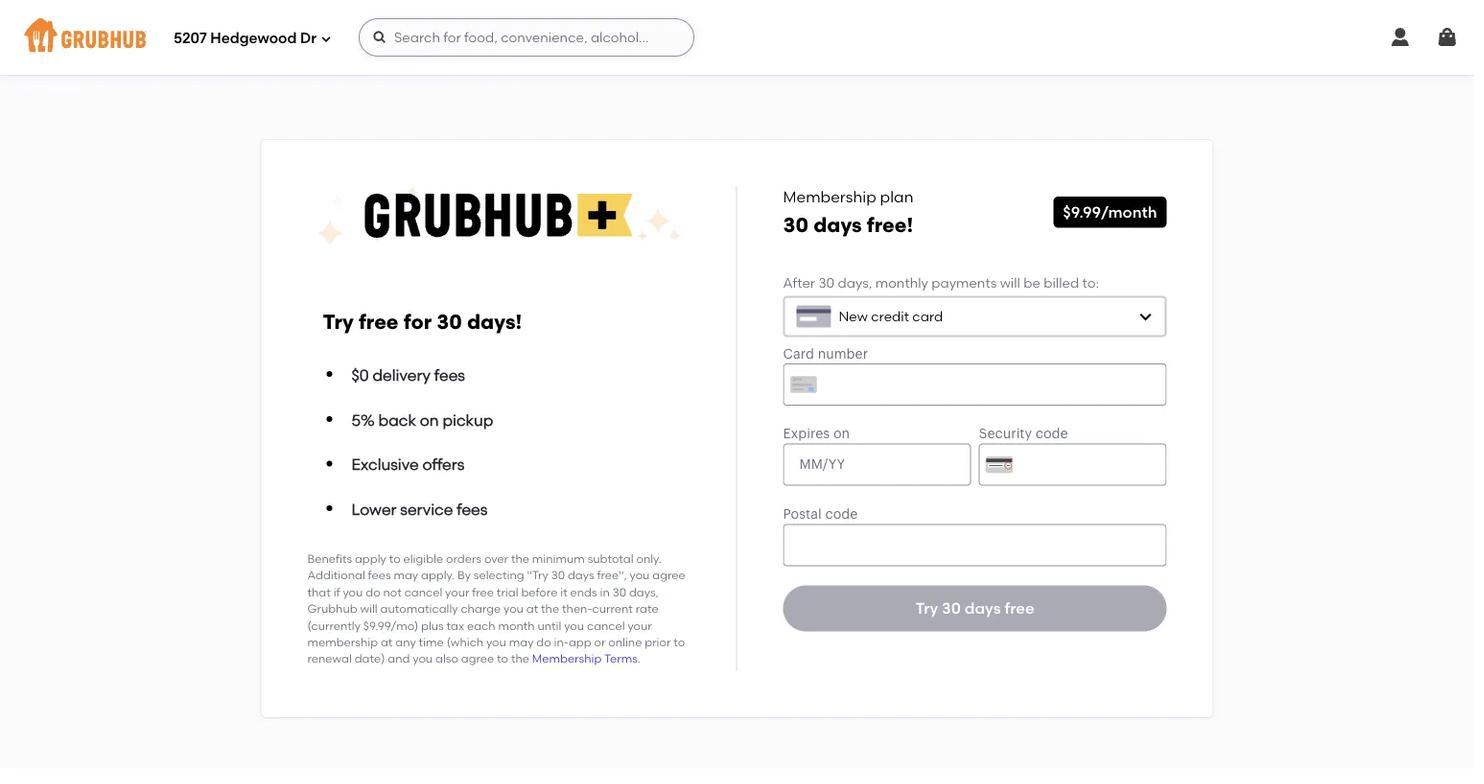 Task type: describe. For each thing, give the bounding box(es) containing it.
orders
[[446, 552, 482, 566]]

hedgewood
[[210, 30, 297, 47]]

fees inside benefits apply to eligible orders over the minimum subtotal only. additional fees may apply. by selecting "try 30 days free", you agree that if you do not cancel your free trial before it ends in 30 days, grubhub will automatically charge you at the then-current rate (currently $9.99/mo) plus tax each month until you cancel your membership at any time (which you may do in-app or online prior to renewal date) and you also agree to the
[[368, 568, 391, 582]]

in-
[[554, 635, 569, 649]]

you right if
[[343, 585, 363, 599]]

on
[[420, 411, 439, 429]]

membership for 30
[[783, 187, 876, 206]]

30 inside membership plan 30 days free!
[[783, 212, 809, 237]]

Search for food, convenience, alcohol... search field
[[359, 18, 694, 57]]

current
[[592, 602, 633, 616]]

time
[[419, 635, 444, 649]]

1 horizontal spatial do
[[536, 635, 551, 649]]

1 horizontal spatial cancel
[[587, 619, 625, 632]]

2 horizontal spatial to
[[674, 635, 685, 649]]

days, inside benefits apply to eligible orders over the minimum subtotal only. additional fees may apply. by selecting "try 30 days free", you agree that if you do not cancel your free trial before it ends in 30 days, grubhub will automatically charge you at the then-current rate (currently $9.99/mo) plus tax each month until you cancel your membership at any time (which you may do in-app or online prior to renewal date) and you also agree to the
[[629, 585, 659, 599]]

0 horizontal spatial svg image
[[372, 30, 388, 45]]

membership terms .
[[532, 652, 641, 666]]

to:
[[1082, 274, 1099, 291]]

trial
[[497, 585, 518, 599]]

online
[[608, 635, 642, 649]]

be
[[1024, 274, 1041, 291]]

lower
[[352, 500, 397, 519]]

before
[[521, 585, 558, 599]]

days!
[[467, 310, 522, 334]]

card
[[913, 308, 943, 325]]

"try
[[527, 568, 549, 582]]

subtotal
[[588, 552, 634, 566]]

apply.
[[421, 568, 455, 582]]

membership terms link
[[532, 652, 638, 666]]

try free for 30 days!
[[323, 310, 522, 334]]

you up month
[[504, 602, 524, 616]]

billed
[[1044, 274, 1079, 291]]

plan
[[880, 187, 914, 206]]

days inside benefits apply to eligible orders over the minimum subtotal only. additional fees may apply. by selecting "try 30 days free", you agree that if you do not cancel your free trial before it ends in 30 days, grubhub will automatically charge you at the then-current rate (currently $9.99/mo) plus tax each month until you cancel your membership at any time (which you may do in-app or online prior to renewal date) and you also agree to the
[[568, 568, 594, 582]]

1 horizontal spatial at
[[526, 602, 538, 616]]

$9.99/month
[[1063, 203, 1157, 221]]

1 horizontal spatial days,
[[838, 274, 872, 291]]

exclusive
[[352, 455, 419, 474]]

$0
[[352, 366, 369, 385]]

lower service fees
[[352, 500, 488, 519]]

free inside benefits apply to eligible orders over the minimum subtotal only. additional fees may apply. by selecting "try 30 days free", you agree that if you do not cancel your free trial before it ends in 30 days, grubhub will automatically charge you at the then-current rate (currently $9.99/mo) plus tax each month until you cancel your membership at any time (which you may do in-app or online prior to renewal date) and you also agree to the
[[472, 585, 494, 599]]

free!
[[867, 212, 913, 237]]

additional
[[307, 568, 365, 582]]

membership
[[307, 635, 378, 649]]

app
[[569, 635, 591, 649]]

benefits
[[307, 552, 352, 566]]

you down time
[[413, 652, 433, 666]]

apply
[[355, 552, 386, 566]]

after
[[783, 274, 815, 291]]

monthly
[[875, 274, 928, 291]]

date)
[[355, 652, 385, 666]]

5%
[[352, 411, 375, 429]]

2 vertical spatial to
[[497, 652, 508, 666]]

for
[[403, 310, 432, 334]]

if
[[333, 585, 340, 599]]

$9.99/mo)
[[363, 619, 418, 632]]

days inside membership plan 30 days free!
[[814, 212, 862, 237]]

2 vertical spatial the
[[511, 652, 529, 666]]

0 vertical spatial agree
[[652, 568, 686, 582]]

ends
[[570, 585, 597, 599]]

selecting
[[474, 568, 524, 582]]

month
[[498, 619, 535, 632]]

service
[[400, 500, 453, 519]]

try 30 days free button
[[783, 586, 1167, 632]]

also
[[435, 652, 458, 666]]

30 inside "button"
[[942, 599, 961, 618]]

grubhub
[[307, 602, 357, 616]]



Task type: locate. For each thing, give the bounding box(es) containing it.
1 vertical spatial membership
[[532, 652, 602, 666]]

cancel
[[404, 585, 442, 599], [587, 619, 625, 632]]

1 vertical spatial to
[[674, 635, 685, 649]]

1 horizontal spatial svg image
[[1389, 26, 1412, 49]]

each
[[467, 619, 495, 632]]

that
[[307, 585, 331, 599]]

only.
[[636, 552, 662, 566]]

0 horizontal spatial do
[[366, 585, 380, 599]]

0 vertical spatial do
[[366, 585, 380, 599]]

will up $9.99/mo)
[[360, 602, 378, 616]]

the down month
[[511, 652, 529, 666]]

0 horizontal spatial free
[[359, 310, 399, 334]]

charge
[[461, 602, 501, 616]]

fees for lower service fees
[[457, 500, 488, 519]]

1 horizontal spatial try
[[915, 599, 938, 618]]

1 vertical spatial at
[[381, 635, 393, 649]]

main navigation navigation
[[0, 0, 1474, 75]]

at down before at the left bottom
[[526, 602, 538, 616]]

at down $9.99/mo)
[[381, 635, 393, 649]]

do
[[366, 585, 380, 599], [536, 635, 551, 649]]

until
[[538, 619, 561, 632]]

try inside "button"
[[915, 599, 938, 618]]

to down month
[[497, 652, 508, 666]]

agree down (which
[[461, 652, 494, 666]]

will left be
[[1000, 274, 1020, 291]]

membership down in-
[[532, 652, 602, 666]]

benefits apply to eligible orders over the minimum subtotal only. additional fees may apply. by selecting "try 30 days free", you agree that if you do not cancel your free trial before it ends in 30 days, grubhub will automatically charge you at the then-current rate (currently $9.99/mo) plus tax each month until you cancel your membership at any time (which you may do in-app or online prior to renewal date) and you also agree to the
[[307, 552, 686, 666]]

days, up new
[[838, 274, 872, 291]]

0 vertical spatial at
[[526, 602, 538, 616]]

terms
[[604, 652, 638, 666]]

5207 hedgewood dr
[[174, 30, 317, 47]]

you down only.
[[630, 568, 650, 582]]

0 vertical spatial days
[[814, 212, 862, 237]]

dr
[[300, 30, 317, 47]]

1 horizontal spatial membership
[[783, 187, 876, 206]]

1 vertical spatial may
[[509, 635, 534, 649]]

may up the not
[[394, 568, 418, 582]]

eligible
[[403, 552, 443, 566]]

your down rate
[[628, 619, 652, 632]]

membership plan 30 days free!
[[783, 187, 914, 237]]

payments
[[932, 274, 997, 291]]

the up until
[[541, 602, 559, 616]]

0 vertical spatial to
[[389, 552, 401, 566]]

try 30 days free
[[915, 599, 1035, 618]]

30
[[783, 212, 809, 237], [819, 274, 835, 291], [437, 310, 462, 334], [551, 568, 565, 582], [613, 585, 626, 599], [942, 599, 961, 618]]

0 horizontal spatial at
[[381, 635, 393, 649]]

2 horizontal spatial days
[[965, 599, 1001, 618]]

fees for $0 delivery fees
[[434, 366, 465, 385]]

1 vertical spatial fees
[[457, 500, 488, 519]]

your
[[445, 585, 469, 599], [628, 619, 652, 632]]

cancel up or
[[587, 619, 625, 632]]

by
[[457, 568, 471, 582]]

5% back on pickup
[[352, 411, 493, 429]]

you down each
[[486, 635, 506, 649]]

1 vertical spatial agree
[[461, 652, 494, 666]]

will
[[1000, 274, 1020, 291], [360, 602, 378, 616]]

1 vertical spatial the
[[541, 602, 559, 616]]

0 vertical spatial will
[[1000, 274, 1020, 291]]

you
[[630, 568, 650, 582], [343, 585, 363, 599], [504, 602, 524, 616], [564, 619, 584, 632], [486, 635, 506, 649], [413, 652, 433, 666]]

days, up rate
[[629, 585, 659, 599]]

fees right 'service'
[[457, 500, 488, 519]]

may down month
[[509, 635, 534, 649]]

to right apply
[[389, 552, 401, 566]]

do left the not
[[366, 585, 380, 599]]

(which
[[447, 635, 484, 649]]

after 30 days, monthly payments will be billed to:
[[783, 274, 1099, 291]]

1 horizontal spatial may
[[509, 635, 534, 649]]

1 horizontal spatial free
[[472, 585, 494, 599]]

will inside benefits apply to eligible orders over the minimum subtotal only. additional fees may apply. by selecting "try 30 days free", you agree that if you do not cancel your free trial before it ends in 30 days, grubhub will automatically charge you at the then-current rate (currently $9.99/mo) plus tax each month until you cancel your membership at any time (which you may do in-app or online prior to renewal date) and you also agree to the
[[360, 602, 378, 616]]

0 vertical spatial fees
[[434, 366, 465, 385]]

cancel up automatically
[[404, 585, 442, 599]]

back
[[378, 411, 416, 429]]

plus
[[421, 619, 444, 632]]

1 vertical spatial do
[[536, 635, 551, 649]]

it
[[560, 585, 568, 599]]

minimum
[[532, 552, 585, 566]]

may
[[394, 568, 418, 582], [509, 635, 534, 649]]

automatically
[[380, 602, 458, 616]]

2 horizontal spatial svg image
[[1436, 26, 1459, 49]]

membership for .
[[532, 652, 602, 666]]

try for try 30 days free
[[915, 599, 938, 618]]

1 vertical spatial try
[[915, 599, 938, 618]]

to
[[389, 552, 401, 566], [674, 635, 685, 649], [497, 652, 508, 666]]

at
[[526, 602, 538, 616], [381, 635, 393, 649]]

pickup
[[443, 411, 493, 429]]

then-
[[562, 602, 592, 616]]

0 vertical spatial your
[[445, 585, 469, 599]]

your down by
[[445, 585, 469, 599]]

0 vertical spatial the
[[511, 552, 529, 566]]

0 horizontal spatial svg image
[[320, 33, 332, 45]]

to right prior
[[674, 635, 685, 649]]

days inside "button"
[[965, 599, 1001, 618]]

or
[[594, 635, 606, 649]]

in
[[600, 585, 610, 599]]

credit
[[871, 308, 909, 325]]

0 vertical spatial try
[[323, 310, 354, 334]]

free inside "button"
[[1005, 599, 1035, 618]]

0 horizontal spatial days
[[568, 568, 594, 582]]

and
[[388, 652, 410, 666]]

membership
[[783, 187, 876, 206], [532, 652, 602, 666]]

0 horizontal spatial cancel
[[404, 585, 442, 599]]

new credit card
[[839, 308, 943, 325]]

0 horizontal spatial may
[[394, 568, 418, 582]]

over
[[484, 552, 508, 566]]

new
[[839, 308, 868, 325]]

1 horizontal spatial to
[[497, 652, 508, 666]]

0 horizontal spatial your
[[445, 585, 469, 599]]

0 vertical spatial may
[[394, 568, 418, 582]]

fees down apply
[[368, 568, 391, 582]]

offers
[[423, 455, 465, 474]]

1 horizontal spatial svg image
[[1138, 309, 1153, 324]]

membership inside membership plan 30 days free!
[[783, 187, 876, 206]]

any
[[395, 635, 416, 649]]

the
[[511, 552, 529, 566], [541, 602, 559, 616], [511, 652, 529, 666]]

0 horizontal spatial agree
[[461, 652, 494, 666]]

delivery
[[373, 366, 431, 385]]

1 vertical spatial your
[[628, 619, 652, 632]]

0 horizontal spatial days,
[[629, 585, 659, 599]]

5207
[[174, 30, 207, 47]]

do left in-
[[536, 635, 551, 649]]

not
[[383, 585, 402, 599]]

fees right delivery at left top
[[434, 366, 465, 385]]

tax
[[447, 619, 464, 632]]

agree down only.
[[652, 568, 686, 582]]

2 vertical spatial fees
[[368, 568, 391, 582]]

membership up free!
[[783, 187, 876, 206]]

(currently
[[307, 619, 361, 632]]

1 horizontal spatial will
[[1000, 274, 1020, 291]]

renewal
[[307, 652, 352, 666]]

0 vertical spatial membership
[[783, 187, 876, 206]]

0 horizontal spatial will
[[360, 602, 378, 616]]

svg image
[[1389, 26, 1412, 49], [320, 33, 332, 45]]

2 horizontal spatial free
[[1005, 599, 1035, 618]]

1 vertical spatial days,
[[629, 585, 659, 599]]

1 vertical spatial cancel
[[587, 619, 625, 632]]

0 vertical spatial days,
[[838, 274, 872, 291]]

$0 delivery fees
[[352, 366, 465, 385]]

membership logo image
[[316, 186, 682, 247]]

you down then-
[[564, 619, 584, 632]]

fees
[[434, 366, 465, 385], [457, 500, 488, 519], [368, 568, 391, 582]]

1 vertical spatial days
[[568, 568, 594, 582]]

svg image
[[1436, 26, 1459, 49], [372, 30, 388, 45], [1138, 309, 1153, 324]]

0 horizontal spatial to
[[389, 552, 401, 566]]

1 horizontal spatial days
[[814, 212, 862, 237]]

the right over
[[511, 552, 529, 566]]

.
[[638, 652, 641, 666]]

exclusive offers
[[352, 455, 465, 474]]

free
[[359, 310, 399, 334], [472, 585, 494, 599], [1005, 599, 1035, 618]]

try
[[323, 310, 354, 334], [915, 599, 938, 618]]

2 vertical spatial days
[[965, 599, 1001, 618]]

0 vertical spatial cancel
[[404, 585, 442, 599]]

try for try free for 30 days!
[[323, 310, 354, 334]]

free",
[[597, 568, 627, 582]]

prior
[[645, 635, 671, 649]]

0 horizontal spatial membership
[[532, 652, 602, 666]]

1 horizontal spatial agree
[[652, 568, 686, 582]]

rate
[[636, 602, 659, 616]]

1 horizontal spatial your
[[628, 619, 652, 632]]

1 vertical spatial will
[[360, 602, 378, 616]]

0 horizontal spatial try
[[323, 310, 354, 334]]



Task type: vqa. For each thing, say whether or not it's contained in the screenshot.
chinese Image
no



